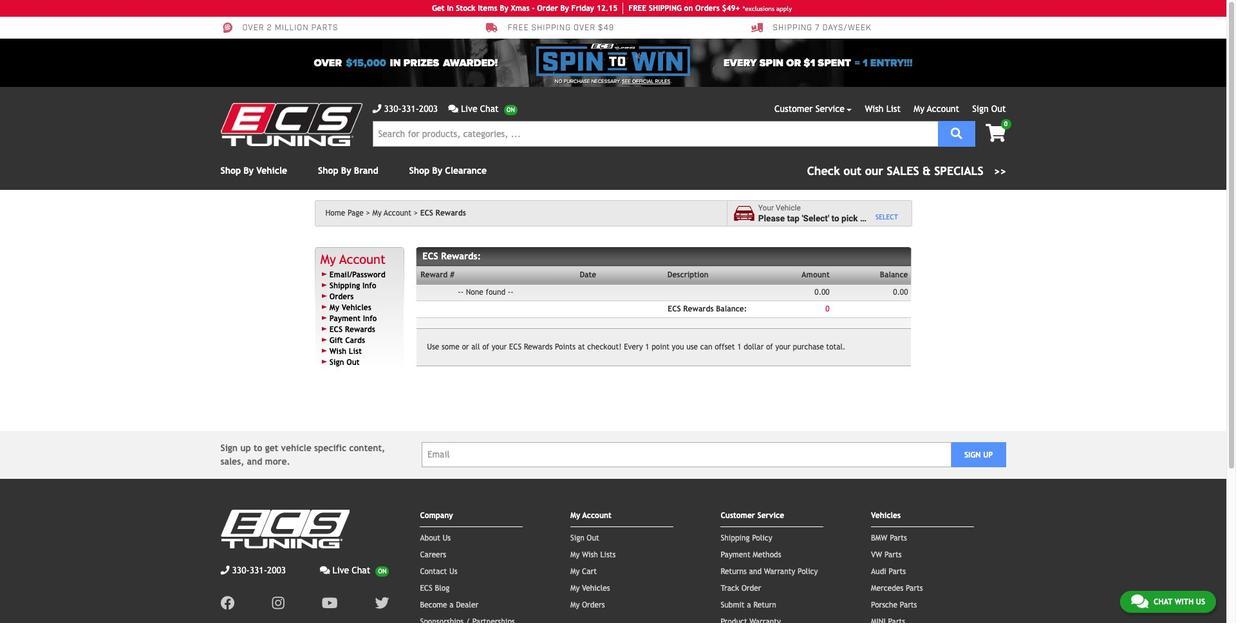 Task type: locate. For each thing, give the bounding box(es) containing it.
330-331-2003 right phone image
[[384, 104, 438, 114]]

=
[[855, 56, 860, 69]]

by for shop by brand
[[341, 165, 351, 176]]

2 ecs tuning image from the top
[[220, 510, 349, 548]]

1 horizontal spatial sign out
[[972, 104, 1006, 114]]

phone image
[[220, 566, 229, 575]]

sales
[[887, 164, 919, 178]]

live chat for the leftmost 330-331-2003 link
[[333, 565, 370, 575]]

1 horizontal spatial to
[[831, 213, 839, 223]]

0 vertical spatial comments image
[[448, 104, 458, 113]]

1 horizontal spatial a
[[747, 600, 751, 609]]

us right with at the right of page
[[1196, 597, 1205, 606]]

by
[[500, 4, 508, 13], [560, 4, 569, 13], [244, 165, 254, 176], [341, 165, 351, 176], [432, 165, 442, 176]]

*exclusions
[[743, 5, 774, 12]]

wish down the entry!!!
[[865, 104, 884, 114]]

email/password link
[[329, 270, 385, 279]]

out up my wish lists
[[587, 533, 599, 542]]

my vehicles
[[570, 584, 610, 593]]

0 horizontal spatial wish
[[329, 347, 346, 356]]

0 vertical spatial 2003
[[419, 104, 438, 114]]

1 vertical spatial vehicles
[[871, 511, 901, 520]]

vehicle right the pick
[[867, 213, 895, 223]]

my up email/password
[[320, 252, 336, 266]]

comments image
[[1131, 594, 1148, 609]]

sign inside button
[[964, 450, 981, 459]]

use
[[427, 342, 439, 351]]

2003 up instagram logo
[[267, 565, 286, 575]]

shop for shop by clearance
[[409, 165, 429, 176]]

ping
[[665, 4, 682, 13]]

1 vertical spatial us
[[449, 567, 457, 576]]

1 horizontal spatial comments image
[[448, 104, 458, 113]]

0 horizontal spatial live chat
[[333, 565, 370, 575]]

comments image up youtube logo
[[320, 566, 330, 575]]

sign up to get vehicle specific content, sales, and more.
[[220, 443, 385, 466]]

1 horizontal spatial or
[[786, 56, 801, 69]]

over 2 million parts link
[[220, 22, 338, 33]]

comments image for 330-331-2003 link to the top
[[448, 104, 458, 113]]

ship
[[649, 4, 665, 13]]

to inside sign up to get vehicle specific content, sales, and more.
[[254, 443, 262, 453]]

0 horizontal spatial comments image
[[320, 566, 330, 575]]

cards
[[345, 336, 365, 345]]

customer service down $1
[[774, 104, 845, 114]]

over for over $15,000 in prizes
[[314, 56, 342, 69]]

items
[[478, 4, 497, 13]]

my vehicles link down cart
[[570, 584, 610, 593]]

0 horizontal spatial 330-
[[232, 565, 250, 575]]

live for comments image for 330-331-2003 link to the top
[[461, 104, 477, 114]]

wish list link down the entry!!!
[[865, 104, 901, 114]]

sign inside the my account email/password shipping info orders my vehicles payment info ecs rewards gift cards wish list sign out
[[329, 358, 344, 367]]

331- for phone image
[[401, 104, 419, 114]]

0 horizontal spatial or
[[462, 342, 469, 351]]

purchase left total.
[[793, 342, 824, 351]]

comments image for the leftmost 330-331-2003 link
[[320, 566, 330, 575]]

0 vertical spatial my vehicles link
[[329, 303, 371, 312]]

in
[[390, 56, 401, 69]]

1 vertical spatial shipping
[[329, 281, 360, 290]]

1 horizontal spatial of
[[766, 342, 773, 351]]

0 horizontal spatial vehicle
[[256, 165, 287, 176]]

free shipping over $49
[[508, 23, 614, 33]]

order
[[537, 4, 558, 13], [741, 584, 761, 593]]

1 vertical spatial live chat
[[333, 565, 370, 575]]

1 vertical spatial service
[[757, 511, 784, 520]]

330-331-2003 link down in
[[372, 102, 438, 116]]

live chat link up clearance
[[448, 102, 517, 116]]

1 vertical spatial my vehicles link
[[570, 584, 610, 593]]

ecs down description
[[668, 304, 681, 313]]

parts up mercedes parts link
[[889, 567, 906, 576]]

track order
[[721, 584, 761, 593]]

on
[[684, 4, 693, 13]]

ecs left the blog
[[420, 584, 432, 593]]

parts right bmw
[[890, 533, 907, 542]]

331- right phone image
[[401, 104, 419, 114]]

parts
[[890, 533, 907, 542], [884, 550, 902, 559], [889, 567, 906, 576], [906, 584, 923, 593], [900, 600, 917, 609]]

about us
[[420, 533, 451, 542]]

0 horizontal spatial up
[[240, 443, 251, 453]]

1 vertical spatial my account link
[[372, 209, 418, 218]]

ecs
[[420, 209, 433, 218], [422, 250, 438, 261], [668, 304, 681, 313], [329, 325, 343, 334], [509, 342, 522, 351], [420, 584, 432, 593]]

2 horizontal spatial sign out link
[[972, 104, 1006, 114]]

live for the leftmost 330-331-2003 link comments image
[[333, 565, 349, 575]]

0 horizontal spatial payment
[[329, 314, 361, 323]]

2003 down 'prizes'
[[419, 104, 438, 114]]

offset
[[715, 342, 735, 351]]

or left all
[[462, 342, 469, 351]]

ecs rewards balance:
[[668, 304, 752, 313]]

shipping for shipping 7 days/week
[[773, 23, 812, 33]]

every left point
[[624, 342, 643, 351]]

vehicles up bmw parts
[[871, 511, 901, 520]]

orders down shipping info link
[[329, 292, 354, 301]]

my account link
[[914, 104, 959, 114], [372, 209, 418, 218], [320, 252, 386, 266]]

list inside the my account email/password shipping info orders my vehicles payment info ecs rewards gift cards wish list sign out
[[349, 347, 362, 356]]

every left spin
[[724, 56, 757, 69]]

to left get
[[254, 443, 262, 453]]

my
[[914, 104, 924, 114], [372, 209, 382, 218], [320, 252, 336, 266], [329, 303, 339, 312], [570, 511, 580, 520], [570, 550, 580, 559], [570, 567, 580, 576], [570, 584, 580, 593], [570, 600, 580, 609]]

my account link right page
[[372, 209, 418, 218]]

total.
[[826, 342, 846, 351]]

&
[[923, 164, 931, 178]]

and right sales,
[[247, 456, 262, 466]]

and inside sign up to get vehicle specific content, sales, and more.
[[247, 456, 262, 466]]

stock
[[456, 4, 476, 13]]

0 vertical spatial chat
[[480, 104, 499, 114]]

sign out link down gift cards link
[[329, 358, 360, 367]]

reward
[[421, 270, 448, 279]]

home page
[[325, 209, 364, 218]]

ecs up gift
[[329, 325, 343, 334]]

2003 for 330-331-2003 link to the top
[[419, 104, 438, 114]]

sales,
[[220, 456, 244, 466]]

policy up methods
[[752, 533, 772, 542]]

1 vertical spatial over
[[314, 56, 342, 69]]

my orders link
[[570, 600, 605, 609]]

1 vertical spatial customer service
[[721, 511, 784, 520]]

service inside popup button
[[815, 104, 845, 114]]

0 vertical spatial 330-
[[384, 104, 401, 114]]

my vehicles link for my cart link
[[570, 584, 610, 593]]

payment info link
[[329, 314, 377, 323]]

shipping up payment methods link at the right bottom of page
[[721, 533, 750, 542]]

live up youtube logo
[[333, 565, 349, 575]]

0 vertical spatial every
[[724, 56, 757, 69]]

audi
[[871, 567, 886, 576]]

0 horizontal spatial orders
[[329, 292, 354, 301]]

sign out up my wish lists
[[570, 533, 599, 542]]

0 horizontal spatial 331-
[[250, 565, 267, 575]]

0 vertical spatial customer
[[774, 104, 813, 114]]

over
[[574, 23, 596, 33]]

1 vertical spatial 2003
[[267, 565, 286, 575]]

info up ecs rewards link
[[363, 314, 377, 323]]

select link
[[875, 213, 898, 222]]

2 horizontal spatial orders
[[695, 4, 720, 13]]

over for over 2 million parts
[[242, 23, 264, 33]]

3 shop from the left
[[409, 165, 429, 176]]

submit
[[721, 600, 745, 609]]

1 your from the left
[[492, 342, 507, 351]]

330- for phone icon
[[232, 565, 250, 575]]

live chat up youtube logo
[[333, 565, 370, 575]]

1 shop from the left
[[220, 165, 241, 176]]

0 vertical spatial customer service
[[774, 104, 845, 114]]

1 horizontal spatial 330-331-2003
[[384, 104, 438, 114]]

0 vertical spatial list
[[886, 104, 901, 114]]

0 horizontal spatial a
[[449, 600, 454, 609]]

live chat link
[[448, 102, 517, 116], [320, 564, 389, 577]]

0 vertical spatial to
[[831, 213, 839, 223]]

0 horizontal spatial 330-331-2003
[[232, 565, 286, 575]]

sign out up 0 link
[[972, 104, 1006, 114]]

0 down amount
[[826, 304, 830, 313]]

1 vertical spatial ecs tuning image
[[220, 510, 349, 548]]

comments image
[[448, 104, 458, 113], [320, 566, 330, 575]]

1 horizontal spatial over
[[314, 56, 342, 69]]

1 horizontal spatial orders
[[582, 600, 605, 609]]

ecs tuning image
[[220, 103, 362, 146], [220, 510, 349, 548]]

or left $1
[[786, 56, 801, 69]]

account up search icon on the right top
[[927, 104, 959, 114]]

2 shop from the left
[[318, 165, 338, 176]]

select
[[875, 213, 898, 221]]

purchase right no at left
[[564, 79, 590, 84]]

my account link up email/password
[[320, 252, 386, 266]]

my account for wish list
[[914, 104, 959, 114]]

1 horizontal spatial live
[[461, 104, 477, 114]]

parts down mercedes parts link
[[900, 600, 917, 609]]

become a dealer link
[[420, 600, 478, 609]]

description
[[667, 270, 708, 279]]

live chat up clearance
[[461, 104, 499, 114]]

ecs down shop by clearance at left top
[[420, 209, 433, 218]]

my up my cart
[[570, 550, 580, 559]]

my vehicles link up the payment info "link"
[[329, 303, 371, 312]]

a
[[860, 213, 865, 223], [449, 600, 454, 609], [747, 600, 751, 609]]

more.
[[265, 456, 290, 466]]

1 vertical spatial vehicle
[[281, 443, 311, 453]]

ecs for ecs rewards:
[[422, 250, 438, 261]]

1 vertical spatial sign out
[[570, 533, 599, 542]]

shop by clearance
[[409, 165, 487, 176]]

account up email/password
[[339, 252, 386, 266]]

up for sign up
[[983, 450, 993, 459]]

0.00 down "balance" on the right top of the page
[[893, 288, 908, 297]]

a left return
[[747, 600, 751, 609]]

1 vertical spatial 331-
[[250, 565, 267, 575]]

0 vertical spatial 0
[[1004, 120, 1008, 127]]

tap
[[787, 213, 800, 223]]

sign out link up 0 link
[[972, 104, 1006, 114]]

0 right search icon on the right top
[[1004, 120, 1008, 127]]

ecs for ecs rewards balance:
[[668, 304, 681, 313]]

can
[[700, 342, 712, 351]]

0 horizontal spatial out
[[346, 358, 360, 367]]

free ship ping on orders $49+ *exclusions apply
[[628, 4, 792, 13]]

my account up my wish lists
[[570, 511, 611, 520]]

live chat link up youtube logo
[[320, 564, 389, 577]]

1 left 'dollar'
[[737, 342, 741, 351]]

Search text field
[[372, 121, 938, 147]]

my right wish list
[[914, 104, 924, 114]]

vehicles
[[342, 303, 371, 312], [871, 511, 901, 520], [582, 584, 610, 593]]

order up submit a return link
[[741, 584, 761, 593]]

my account link up search icon on the right top
[[914, 104, 959, 114]]

orders link
[[329, 292, 354, 301]]

0 vertical spatial my account
[[914, 104, 959, 114]]

parts for bmw parts
[[890, 533, 907, 542]]

order up 'free shipping over $49' 'link'
[[537, 4, 558, 13]]

1 vertical spatial list
[[349, 347, 362, 356]]

to left the pick
[[831, 213, 839, 223]]

us right contact
[[449, 567, 457, 576]]

0 horizontal spatial over
[[242, 23, 264, 33]]

shop by vehicle link
[[220, 165, 287, 176]]

1 left point
[[645, 342, 649, 351]]

my account up search icon on the right top
[[914, 104, 959, 114]]

1 horizontal spatial vehicle
[[867, 213, 895, 223]]

0.00 down amount
[[815, 288, 830, 297]]

1 horizontal spatial chat
[[480, 104, 499, 114]]

a left 'dealer'
[[449, 600, 454, 609]]

contact
[[420, 567, 447, 576]]

parts
[[311, 23, 338, 33]]

0 vertical spatial and
[[247, 456, 262, 466]]

policy right warranty
[[798, 567, 818, 576]]

customer service up 'shipping policy' link
[[721, 511, 784, 520]]

sign out link up my wish lists
[[570, 533, 599, 542]]

ecs rewards:
[[422, 250, 481, 261]]

customer inside popup button
[[774, 104, 813, 114]]

1 vertical spatial sign out link
[[329, 358, 360, 367]]

free
[[508, 23, 529, 33]]

vehicles down cart
[[582, 584, 610, 593]]

0 horizontal spatial 0.00
[[815, 288, 830, 297]]

1 of from the left
[[482, 342, 489, 351]]

balance
[[880, 270, 908, 279]]

orders inside the my account email/password shipping info orders my vehicles payment info ecs rewards gift cards wish list sign out
[[329, 292, 354, 301]]

and down payment methods
[[749, 567, 762, 576]]

330- right phone image
[[384, 104, 401, 114]]

info down email/password
[[362, 281, 376, 290]]

0 horizontal spatial shop
[[220, 165, 241, 176]]

checkout!
[[587, 342, 622, 351]]

my down the my vehicles
[[570, 600, 580, 609]]

shopping cart image
[[986, 124, 1006, 142]]

0 vertical spatial out
[[991, 104, 1006, 114]]

live up clearance
[[461, 104, 477, 114]]

0 horizontal spatial chat
[[352, 565, 370, 575]]

1 horizontal spatial live chat
[[461, 104, 499, 114]]

0 vertical spatial 330-331-2003 link
[[372, 102, 438, 116]]

porsche parts
[[871, 600, 917, 609]]

live chat link for 330-331-2003 link to the top
[[448, 102, 517, 116]]

ecs up reward
[[422, 250, 438, 261]]

blog
[[435, 584, 449, 593]]

ecs for ecs rewards
[[420, 209, 433, 218]]

over 2 million parts
[[242, 23, 338, 33]]

2 vertical spatial us
[[1196, 597, 1205, 606]]

2 vertical spatial wish
[[582, 550, 598, 559]]

your right 'dollar'
[[775, 342, 791, 351]]

0 horizontal spatial live
[[333, 565, 349, 575]]

0 horizontal spatial sign out link
[[329, 358, 360, 367]]

rewards up 'cards'
[[345, 325, 375, 334]]

or for $1
[[786, 56, 801, 69]]

0 horizontal spatial order
[[537, 4, 558, 13]]

vw
[[871, 550, 882, 559]]

comments image up shop by clearance at left top
[[448, 104, 458, 113]]

with
[[1175, 597, 1194, 606]]

2 horizontal spatial 1
[[863, 56, 868, 69]]

ecs right all
[[509, 342, 522, 351]]

1 horizontal spatial order
[[741, 584, 761, 593]]

search image
[[951, 127, 962, 139]]

0 vertical spatial my account link
[[914, 104, 959, 114]]

chat
[[480, 104, 499, 114], [352, 565, 370, 575], [1154, 597, 1172, 606]]

0 horizontal spatial 2003
[[267, 565, 286, 575]]

1 horizontal spatial payment
[[721, 550, 750, 559]]

2 of from the left
[[766, 342, 773, 351]]

1 vertical spatial 0
[[826, 304, 830, 313]]

wish down gift
[[329, 347, 346, 356]]

parts for mercedes parts
[[906, 584, 923, 593]]

account
[[927, 104, 959, 114], [384, 209, 411, 218], [339, 252, 386, 266], [582, 511, 611, 520]]

a right the pick
[[860, 213, 865, 223]]

$49+
[[722, 4, 740, 13]]

2 horizontal spatial shop
[[409, 165, 429, 176]]

sign out link
[[972, 104, 1006, 114], [329, 358, 360, 367], [570, 533, 599, 542]]

1 vertical spatial live chat link
[[320, 564, 389, 577]]

2003 for the leftmost 330-331-2003 link
[[267, 565, 286, 575]]

out for the bottommost sign out link
[[587, 533, 599, 542]]

0 vertical spatial wish list link
[[865, 104, 901, 114]]

in
[[447, 4, 454, 13]]

0 horizontal spatial customer
[[721, 511, 755, 520]]

payment up returns
[[721, 550, 750, 559]]

shipping inside the my account email/password shipping info orders my vehicles payment info ecs rewards gift cards wish list sign out
[[329, 281, 360, 290]]

vehicle up "more."
[[281, 443, 311, 453]]

of
[[482, 342, 489, 351], [766, 342, 773, 351]]

list down 'cards'
[[349, 347, 362, 356]]

friday
[[571, 4, 594, 13]]

us
[[443, 533, 451, 542], [449, 567, 457, 576], [1196, 597, 1205, 606]]

1 right =
[[863, 56, 868, 69]]

sign out for the bottommost sign out link
[[570, 533, 599, 542]]

0 horizontal spatial 1
[[645, 342, 649, 351]]

over $15,000 in prizes
[[314, 56, 439, 69]]

1 horizontal spatial customer
[[774, 104, 813, 114]]

0 vertical spatial sign out link
[[972, 104, 1006, 114]]

specific
[[314, 443, 346, 453]]

2 horizontal spatial a
[[860, 213, 865, 223]]

0 horizontal spatial list
[[349, 347, 362, 356]]

1 horizontal spatial out
[[587, 533, 599, 542]]

my up my wish lists
[[570, 511, 580, 520]]

submit a return
[[721, 600, 776, 609]]

shipping policy
[[721, 533, 772, 542]]

us right about
[[443, 533, 451, 542]]

customer down $1
[[774, 104, 813, 114]]

my account right page
[[372, 209, 411, 218]]

shipping down apply
[[773, 23, 812, 33]]

330-331-2003
[[384, 104, 438, 114], [232, 565, 286, 575]]

rewards:
[[441, 250, 481, 261]]

over left the 2 on the left top
[[242, 23, 264, 33]]

0 horizontal spatial sign out
[[570, 533, 599, 542]]

1 0.00 from the left
[[815, 288, 830, 297]]

.
[[670, 79, 672, 84]]

shipping for shipping policy
[[721, 533, 750, 542]]

please
[[758, 213, 785, 223]]

twitter logo image
[[375, 596, 389, 610]]

wish
[[865, 104, 884, 114], [329, 347, 346, 356], [582, 550, 598, 559]]

1 vertical spatial to
[[254, 443, 262, 453]]

parts for vw parts
[[884, 550, 902, 559]]

orders down the my vehicles
[[582, 600, 605, 609]]

my down my cart
[[570, 584, 580, 593]]

up inside button
[[983, 450, 993, 459]]

customer
[[774, 104, 813, 114], [721, 511, 755, 520]]

vehicle inside your vehicle please tap 'select' to pick a vehicle
[[867, 213, 895, 223]]

parts right vw
[[884, 550, 902, 559]]

you
[[672, 342, 684, 351]]

out up 0 link
[[991, 104, 1006, 114]]

1 vertical spatial or
[[462, 342, 469, 351]]

my orders
[[570, 600, 605, 609]]

customer up 'shipping policy' link
[[721, 511, 755, 520]]

track order link
[[721, 584, 761, 593]]

sign up
[[964, 450, 993, 459]]

1 horizontal spatial sign out link
[[570, 533, 599, 542]]

customer service inside popup button
[[774, 104, 845, 114]]

0 vertical spatial vehicles
[[342, 303, 371, 312]]

0 vertical spatial 330-331-2003
[[384, 104, 438, 114]]

up inside sign up to get vehicle specific content, sales, and more.
[[240, 443, 251, 453]]



Task type: describe. For each thing, give the bounding box(es) containing it.
rewards left points
[[524, 342, 553, 351]]

no purchase necessary. see official rules .
[[555, 79, 672, 84]]

spin
[[759, 56, 784, 69]]

wish list
[[865, 104, 901, 114]]

up for sign up to get vehicle specific content, sales, and more.
[[240, 443, 251, 453]]

ecs for ecs blog
[[420, 584, 432, 593]]

my wish lists link
[[570, 550, 616, 559]]

see
[[622, 79, 631, 84]]

apply
[[776, 5, 792, 12]]

instagram logo image
[[272, 596, 284, 610]]

none
[[466, 288, 483, 297]]

2 horizontal spatial chat
[[1154, 597, 1172, 606]]

account right page
[[384, 209, 411, 218]]

account up my wish lists
[[582, 511, 611, 520]]

prizes
[[403, 56, 439, 69]]

2 vertical spatial my account link
[[320, 252, 386, 266]]

2 vertical spatial sign out link
[[570, 533, 599, 542]]

points
[[555, 342, 576, 351]]

returns
[[721, 567, 747, 576]]

-- none found --
[[458, 288, 513, 297]]

some
[[442, 342, 460, 351]]

bmw
[[871, 533, 887, 542]]

sign up button
[[951, 442, 1006, 467]]

my account link for home page
[[372, 209, 418, 218]]

2 your from the left
[[775, 342, 791, 351]]

0 horizontal spatial 330-331-2003 link
[[220, 564, 286, 577]]

0 horizontal spatial policy
[[752, 533, 772, 542]]

get
[[432, 4, 445, 13]]

out inside the my account email/password shipping info orders my vehicles payment info ecs rewards gift cards wish list sign out
[[346, 358, 360, 367]]

bmw parts link
[[871, 533, 907, 542]]

chat for the leftmost 330-331-2003 link
[[352, 565, 370, 575]]

youtube logo image
[[322, 596, 338, 610]]

your vehicle please tap 'select' to pick a vehicle
[[758, 204, 895, 223]]

careers link
[[420, 550, 446, 559]]

vehicle inside sign up to get vehicle specific content, sales, and more.
[[281, 443, 311, 453]]

brand
[[354, 165, 378, 176]]

1 vertical spatial policy
[[798, 567, 818, 576]]

2 0.00 from the left
[[893, 288, 908, 297]]

phone image
[[372, 104, 381, 113]]

see official rules link
[[622, 78, 670, 86]]

$15,000
[[346, 56, 386, 69]]

331- for phone icon
[[250, 565, 267, 575]]

0 vertical spatial info
[[362, 281, 376, 290]]

found
[[486, 288, 505, 297]]

live chat link for the leftmost 330-331-2003 link
[[320, 564, 389, 577]]

Email email field
[[422, 442, 951, 467]]

ecs inside the my account email/password shipping info orders my vehicles payment info ecs rewards gift cards wish list sign out
[[329, 325, 343, 334]]

customer service button
[[774, 102, 852, 116]]

'select'
[[802, 213, 829, 223]]

million
[[275, 23, 309, 33]]

parts for audi parts
[[889, 567, 906, 576]]

my vehicles link for orders link
[[329, 303, 371, 312]]

to inside your vehicle please tap 'select' to pick a vehicle
[[831, 213, 839, 223]]

days/week
[[822, 23, 871, 33]]

1 horizontal spatial vehicles
[[582, 584, 610, 593]]

shipping
[[531, 23, 571, 33]]

a for customer service
[[747, 600, 751, 609]]

330- for phone image
[[384, 104, 401, 114]]

*exclusions apply link
[[743, 4, 792, 13]]

my wish lists
[[570, 550, 616, 559]]

chat for 330-331-2003 link to the top
[[480, 104, 499, 114]]

free
[[628, 4, 646, 13]]

1 horizontal spatial list
[[886, 104, 901, 114]]

vehicles inside the my account email/password shipping info orders my vehicles payment info ecs rewards gift cards wish list sign out
[[342, 303, 371, 312]]

account inside the my account email/password shipping info orders my vehicles payment info ecs rewards gift cards wish list sign out
[[339, 252, 386, 266]]

use some or all of your ecs rewards points at checkout! every 1 point you use can offset 1 dollar of your purchase total.
[[427, 342, 846, 351]]

shipping 7 days/week link
[[751, 22, 871, 33]]

dollar
[[744, 342, 764, 351]]

contact us link
[[420, 567, 457, 576]]

all
[[471, 342, 480, 351]]

gift cards link
[[329, 336, 365, 345]]

shop by clearance link
[[409, 165, 487, 176]]

0 vertical spatial wish
[[865, 104, 884, 114]]

ecs blog
[[420, 584, 449, 593]]

my right page
[[372, 209, 382, 218]]

1 vertical spatial order
[[741, 584, 761, 593]]

shop by brand link
[[318, 165, 378, 176]]

1 horizontal spatial 0
[[1004, 120, 1008, 127]]

1 horizontal spatial wish list link
[[865, 104, 901, 114]]

out for the top sign out link
[[991, 104, 1006, 114]]

by for shop by vehicle
[[244, 165, 254, 176]]

330-331-2003 for the leftmost 330-331-2003 link
[[232, 565, 286, 575]]

porsche
[[871, 600, 897, 609]]

0 horizontal spatial purchase
[[564, 79, 590, 84]]

a inside your vehicle please tap 'select' to pick a vehicle
[[860, 213, 865, 223]]

chat with us
[[1154, 597, 1205, 606]]

use
[[686, 342, 698, 351]]

my cart link
[[570, 567, 597, 576]]

become
[[420, 600, 447, 609]]

0 horizontal spatial service
[[757, 511, 784, 520]]

1 vertical spatial every
[[624, 342, 643, 351]]

cart
[[582, 567, 597, 576]]

rewards down shop by clearance at left top
[[436, 209, 466, 218]]

rewards left the balance:
[[683, 304, 714, 313]]

0 vertical spatial order
[[537, 4, 558, 13]]

rules
[[655, 79, 670, 84]]

my left cart
[[570, 567, 580, 576]]

wish inside the my account email/password shipping info orders my vehicles payment info ecs rewards gift cards wish list sign out
[[329, 347, 346, 356]]

returns and warranty policy link
[[721, 567, 818, 576]]

1 ecs tuning image from the top
[[220, 103, 362, 146]]

email/password
[[329, 270, 385, 279]]

sign out for the top sign out link
[[972, 104, 1006, 114]]

payment methods link
[[721, 550, 781, 559]]

warranty
[[764, 567, 795, 576]]

content,
[[349, 443, 385, 453]]

shop for shop by brand
[[318, 165, 338, 176]]

returns and warranty policy
[[721, 567, 818, 576]]

my down orders link
[[329, 303, 339, 312]]

us for contact us
[[449, 567, 457, 576]]

parts for porsche parts
[[900, 600, 917, 609]]

0 vertical spatial orders
[[695, 4, 720, 13]]

vehicle inside your vehicle please tap 'select' to pick a vehicle
[[776, 204, 801, 213]]

ecs tuning 'spin to win' contest logo image
[[537, 44, 690, 76]]

1 horizontal spatial purchase
[[793, 342, 824, 351]]

ecs rewards link
[[329, 325, 375, 334]]

1 horizontal spatial 1
[[737, 342, 741, 351]]

shop for shop by vehicle
[[220, 165, 241, 176]]

0 horizontal spatial wish list link
[[329, 347, 362, 356]]

get in stock items by xmas - order by friday 12.15
[[432, 4, 617, 13]]

pick
[[841, 213, 858, 223]]

vw parts link
[[871, 550, 902, 559]]

shipping 7 days/week
[[773, 23, 871, 33]]

1 horizontal spatial wish
[[582, 550, 598, 559]]

my account email/password shipping info orders my vehicles payment info ecs rewards gift cards wish list sign out
[[320, 252, 386, 367]]

facebook logo image
[[220, 596, 235, 610]]

porsche parts link
[[871, 600, 917, 609]]

$49
[[598, 23, 614, 33]]

shipping info link
[[329, 281, 376, 290]]

live chat for 330-331-2003 link to the top
[[461, 104, 499, 114]]

my account for home page
[[372, 209, 411, 218]]

free shipping over $49 link
[[486, 22, 614, 33]]

chat with us link
[[1120, 591, 1216, 613]]

page
[[348, 209, 364, 218]]

0 horizontal spatial 0
[[826, 304, 830, 313]]

home page link
[[325, 209, 370, 218]]

dealer
[[456, 600, 478, 609]]

1 vertical spatial info
[[363, 314, 377, 323]]

shop by brand
[[318, 165, 378, 176]]

1 horizontal spatial and
[[749, 567, 762, 576]]

bmw parts
[[871, 533, 907, 542]]

vw parts
[[871, 550, 902, 559]]

point
[[652, 342, 670, 351]]

track
[[721, 584, 739, 593]]

payment methods
[[721, 550, 781, 559]]

methods
[[753, 550, 781, 559]]

0 link
[[975, 119, 1011, 144]]

330-331-2003 for 330-331-2003 link to the top
[[384, 104, 438, 114]]

by for shop by clearance
[[432, 165, 442, 176]]

or for all
[[462, 342, 469, 351]]

us for about us
[[443, 533, 451, 542]]

mercedes parts link
[[871, 584, 923, 593]]

xmas
[[511, 4, 530, 13]]

sign inside sign up to get vehicle specific content, sales, and more.
[[220, 443, 238, 453]]

official
[[632, 79, 654, 84]]

my account link for wish list
[[914, 104, 959, 114]]

rewards inside the my account email/password shipping info orders my vehicles payment info ecs rewards gift cards wish list sign out
[[345, 325, 375, 334]]

a for company
[[449, 600, 454, 609]]

sales & specials link
[[807, 162, 1006, 180]]

my cart
[[570, 567, 597, 576]]

1 vertical spatial payment
[[721, 550, 750, 559]]

1 horizontal spatial my account
[[570, 511, 611, 520]]

payment inside the my account email/password shipping info orders my vehicles payment info ecs rewards gift cards wish list sign out
[[329, 314, 361, 323]]

careers
[[420, 550, 446, 559]]



Task type: vqa. For each thing, say whether or not it's contained in the screenshot.


